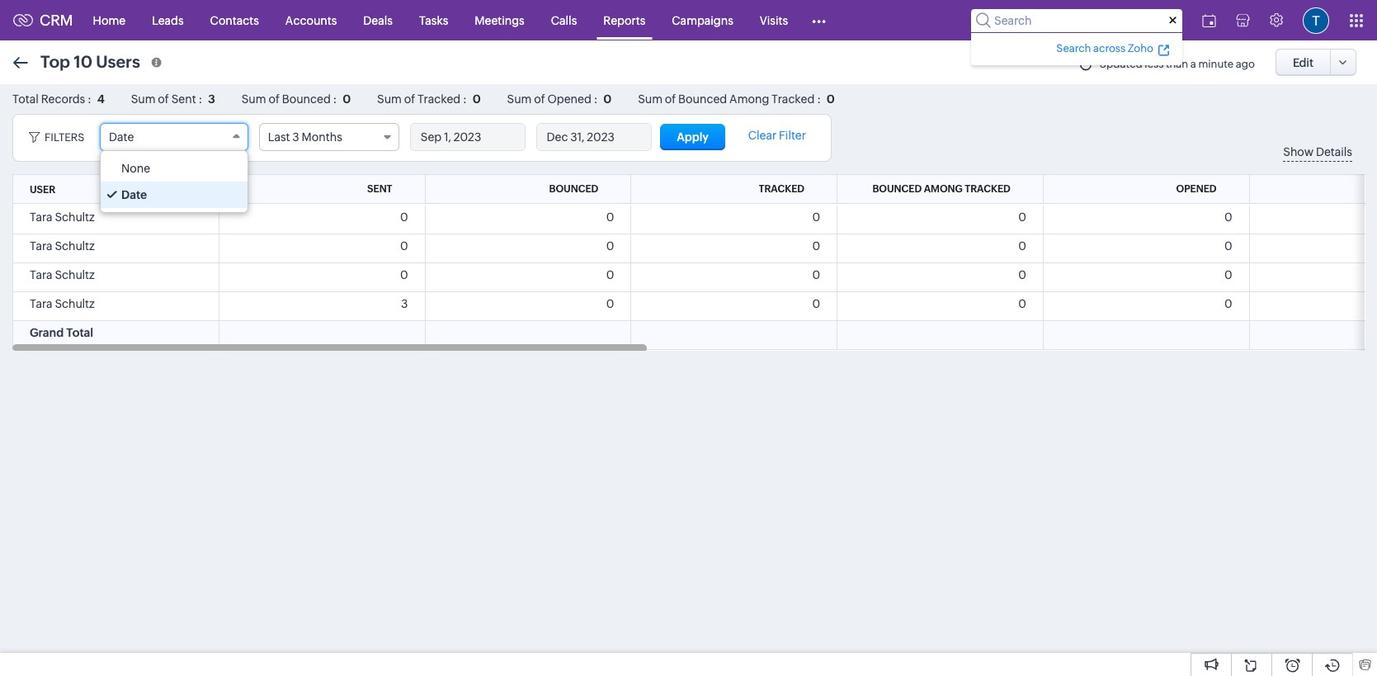 Task type: vqa. For each thing, say whether or not it's contained in the screenshot.
Date
yes



Task type: describe. For each thing, give the bounding box(es) containing it.
3 schultz from the top
[[55, 268, 95, 282]]

sum for sum of sent
[[131, 92, 156, 106]]

campaigns
[[672, 14, 734, 27]]

1 horizontal spatial among
[[924, 183, 963, 195]]

updated
[[1100, 58, 1143, 70]]

date option
[[101, 182, 248, 208]]

4 tara from the top
[[30, 297, 53, 310]]

2 mmm d, yyyy text field from the left
[[537, 124, 651, 150]]

search
[[1057, 42, 1092, 54]]

tasks link
[[406, 0, 462, 40]]

0 vertical spatial opened
[[548, 92, 592, 106]]

0 horizontal spatial total
[[12, 92, 39, 106]]

than
[[1166, 58, 1189, 70]]

edit
[[1294, 56, 1314, 69]]

accounts
[[286, 14, 337, 27]]

details
[[1317, 145, 1353, 159]]

zoho
[[1128, 42, 1154, 54]]

sum for sum of tracked
[[377, 92, 402, 106]]

crm
[[40, 12, 73, 29]]

date inside date field
[[109, 130, 134, 144]]

date inside date option
[[121, 188, 147, 201]]

apply
[[677, 130, 709, 144]]

apply button
[[661, 124, 725, 150]]

filters
[[45, 131, 84, 144]]

of for sum of bounced among tracked : 0
[[665, 92, 676, 106]]

4 schultz from the top
[[55, 297, 95, 310]]

calls
[[551, 14, 577, 27]]

of for sum of sent : 3
[[158, 92, 169, 106]]

deals link
[[350, 0, 406, 40]]

1 vertical spatial opened
[[1177, 183, 1217, 195]]

1 mmm d, yyyy text field from the left
[[411, 124, 525, 150]]

sum of tracked : 0
[[377, 92, 481, 106]]

across
[[1094, 42, 1126, 54]]

top 10 users
[[40, 52, 140, 71]]

minute
[[1199, 58, 1234, 70]]

grand
[[30, 326, 64, 339]]

calls link
[[538, 0, 591, 40]]

2 tara from the top
[[30, 239, 53, 253]]

contacts
[[210, 14, 259, 27]]

: for sum of sent : 3
[[199, 92, 202, 106]]

contacts link
[[197, 0, 272, 40]]

visits link
[[747, 0, 802, 40]]

top
[[40, 52, 70, 71]]

search across zoho
[[1057, 42, 1154, 54]]

1 tara schultz from the top
[[30, 211, 95, 224]]

list box containing none
[[101, 151, 248, 212]]

1 schultz from the top
[[55, 211, 95, 224]]

sum for sum of bounced among tracked
[[638, 92, 663, 106]]

ago
[[1237, 58, 1256, 70]]

reports
[[604, 14, 646, 27]]

sum of opened : 0
[[507, 92, 612, 106]]

none
[[121, 162, 150, 175]]

6 : from the left
[[817, 92, 821, 106]]

search across zoho link
[[1055, 39, 1173, 57]]

less
[[1145, 58, 1164, 70]]



Task type: locate. For each thing, give the bounding box(es) containing it.
3
[[208, 92, 215, 106], [401, 297, 408, 310]]

sum up apply "button" on the top of the page
[[638, 92, 663, 106]]

records
[[41, 92, 85, 106]]

meetings link
[[462, 0, 538, 40]]

1 of from the left
[[158, 92, 169, 106]]

1 horizontal spatial sent
[[367, 183, 393, 195]]

tara schultz
[[30, 211, 95, 224], [30, 239, 95, 253], [30, 268, 95, 282], [30, 297, 95, 310]]

crm link
[[13, 12, 73, 29]]

none option
[[101, 155, 248, 182]]

1 horizontal spatial opened
[[1177, 183, 1217, 195]]

4 tara schultz from the top
[[30, 297, 95, 310]]

1 horizontal spatial 3
[[401, 297, 408, 310]]

of for sum of bounced : 0
[[269, 92, 280, 106]]

:
[[88, 92, 92, 106], [199, 92, 202, 106], [333, 92, 337, 106], [463, 92, 467, 106], [594, 92, 598, 106], [817, 92, 821, 106]]

0 horizontal spatial opened
[[548, 92, 592, 106]]

home link
[[80, 0, 139, 40]]

3 : from the left
[[333, 92, 337, 106]]

bounced
[[282, 92, 331, 106], [679, 92, 728, 106], [549, 183, 599, 195], [873, 183, 922, 195]]

: for sum of bounced : 0
[[333, 92, 337, 106]]

0 horizontal spatial 3
[[208, 92, 215, 106]]

mmm d, yyyy text field down the sum of tracked : 0
[[411, 124, 525, 150]]

date down none
[[121, 188, 147, 201]]

of for sum of opened : 0
[[534, 92, 545, 106]]

total records : 4
[[12, 92, 105, 106]]

sum down deals
[[377, 92, 402, 106]]

1 : from the left
[[88, 92, 92, 106]]

MMM D, YYYY text field
[[411, 124, 525, 150], [537, 124, 651, 150]]

tasks
[[419, 14, 449, 27]]

10
[[74, 52, 92, 71]]

2 sum from the left
[[242, 92, 266, 106]]

show details
[[1284, 145, 1353, 159]]

1 vertical spatial sent
[[367, 183, 393, 195]]

0 vertical spatial 3
[[208, 92, 215, 106]]

1 sum from the left
[[131, 92, 156, 106]]

sum for sum of opened
[[507, 92, 532, 106]]

1 vertical spatial total
[[66, 326, 93, 339]]

list box
[[101, 151, 248, 212]]

2 tara schultz from the top
[[30, 239, 95, 253]]

user
[[30, 184, 55, 195]]

opened
[[548, 92, 592, 106], [1177, 183, 1217, 195]]

users
[[96, 52, 140, 71]]

3 tara from the top
[[30, 268, 53, 282]]

grand total
[[30, 326, 93, 339]]

filter
[[779, 129, 807, 142]]

total left records
[[12, 92, 39, 106]]

visits
[[760, 14, 788, 27]]

0 vertical spatial date
[[109, 130, 134, 144]]

schultz
[[55, 211, 95, 224], [55, 239, 95, 253], [55, 268, 95, 282], [55, 297, 95, 310]]

of
[[158, 92, 169, 106], [269, 92, 280, 106], [404, 92, 415, 106], [534, 92, 545, 106], [665, 92, 676, 106]]

4
[[97, 92, 105, 106]]

clear
[[749, 129, 777, 142]]

1 tara from the top
[[30, 211, 53, 224]]

4 : from the left
[[463, 92, 467, 106]]

date up none
[[109, 130, 134, 144]]

0
[[343, 92, 351, 106], [473, 92, 481, 106], [604, 92, 612, 106], [827, 92, 835, 106], [400, 211, 408, 224], [606, 211, 614, 224], [813, 211, 821, 224], [1019, 211, 1027, 224], [1225, 211, 1233, 224], [400, 239, 408, 253], [606, 239, 614, 253], [813, 239, 821, 253], [1019, 239, 1027, 253], [1225, 239, 1233, 253], [400, 268, 408, 282], [606, 268, 614, 282], [813, 268, 821, 282], [1019, 268, 1027, 282], [1225, 268, 1233, 282], [606, 297, 614, 310], [813, 297, 821, 310], [1019, 297, 1027, 310], [1225, 297, 1233, 310]]

edit button
[[1276, 49, 1332, 76]]

2 of from the left
[[269, 92, 280, 106]]

tracked
[[418, 92, 461, 106], [772, 92, 815, 106], [759, 183, 805, 195], [965, 183, 1011, 195]]

a
[[1191, 58, 1197, 70]]

0 horizontal spatial among
[[730, 92, 770, 106]]

1 horizontal spatial total
[[66, 326, 93, 339]]

bounced among tracked
[[873, 183, 1011, 195]]

0 vertical spatial among
[[730, 92, 770, 106]]

0 vertical spatial total
[[12, 92, 39, 106]]

0 vertical spatial sent
[[171, 92, 196, 106]]

leads link
[[139, 0, 197, 40]]

3 tara schultz from the top
[[30, 268, 95, 282]]

5 sum from the left
[[638, 92, 663, 106]]

accounts link
[[272, 0, 350, 40]]

date
[[109, 130, 134, 144], [121, 188, 147, 201]]

: for sum of opened : 0
[[594, 92, 598, 106]]

deals
[[364, 14, 393, 27]]

1 vertical spatial date
[[121, 188, 147, 201]]

total
[[12, 92, 39, 106], [66, 326, 93, 339]]

3 sum from the left
[[377, 92, 402, 106]]

sent
[[171, 92, 196, 106], [367, 183, 393, 195]]

sum of bounced : 0
[[242, 92, 351, 106]]

among
[[730, 92, 770, 106], [924, 183, 963, 195]]

sum
[[131, 92, 156, 106], [242, 92, 266, 106], [377, 92, 402, 106], [507, 92, 532, 106], [638, 92, 663, 106]]

reports link
[[591, 0, 659, 40]]

0 horizontal spatial mmm d, yyyy text field
[[411, 124, 525, 150]]

sum of bounced among tracked : 0
[[638, 92, 835, 106]]

sum for sum of bounced
[[242, 92, 266, 106]]

sum right sum of sent : 3
[[242, 92, 266, 106]]

tara
[[30, 211, 53, 224], [30, 239, 53, 253], [30, 268, 53, 282], [30, 297, 53, 310]]

sum of sent : 3
[[131, 92, 215, 106]]

sum right the 4
[[131, 92, 156, 106]]

3 of from the left
[[404, 92, 415, 106]]

1 horizontal spatial mmm d, yyyy text field
[[537, 124, 651, 150]]

0 horizontal spatial sent
[[171, 92, 196, 106]]

5 of from the left
[[665, 92, 676, 106]]

5 : from the left
[[594, 92, 598, 106]]

mmm d, yyyy text field down 'sum of opened : 0'
[[537, 124, 651, 150]]

1 vertical spatial among
[[924, 183, 963, 195]]

sum down meetings
[[507, 92, 532, 106]]

leads
[[152, 14, 184, 27]]

4 sum from the left
[[507, 92, 532, 106]]

Date field
[[100, 123, 248, 151]]

meetings
[[475, 14, 525, 27]]

2 schultz from the top
[[55, 239, 95, 253]]

total right the grand
[[66, 326, 93, 339]]

1 vertical spatial 3
[[401, 297, 408, 310]]

home
[[93, 14, 126, 27]]

of for sum of tracked : 0
[[404, 92, 415, 106]]

campaigns link
[[659, 0, 747, 40]]

updated less than a minute ago
[[1100, 58, 1256, 70]]

clear filter
[[749, 129, 807, 142]]

: for sum of tracked : 0
[[463, 92, 467, 106]]

4 of from the left
[[534, 92, 545, 106]]

2 : from the left
[[199, 92, 202, 106]]

show
[[1284, 145, 1314, 159]]



